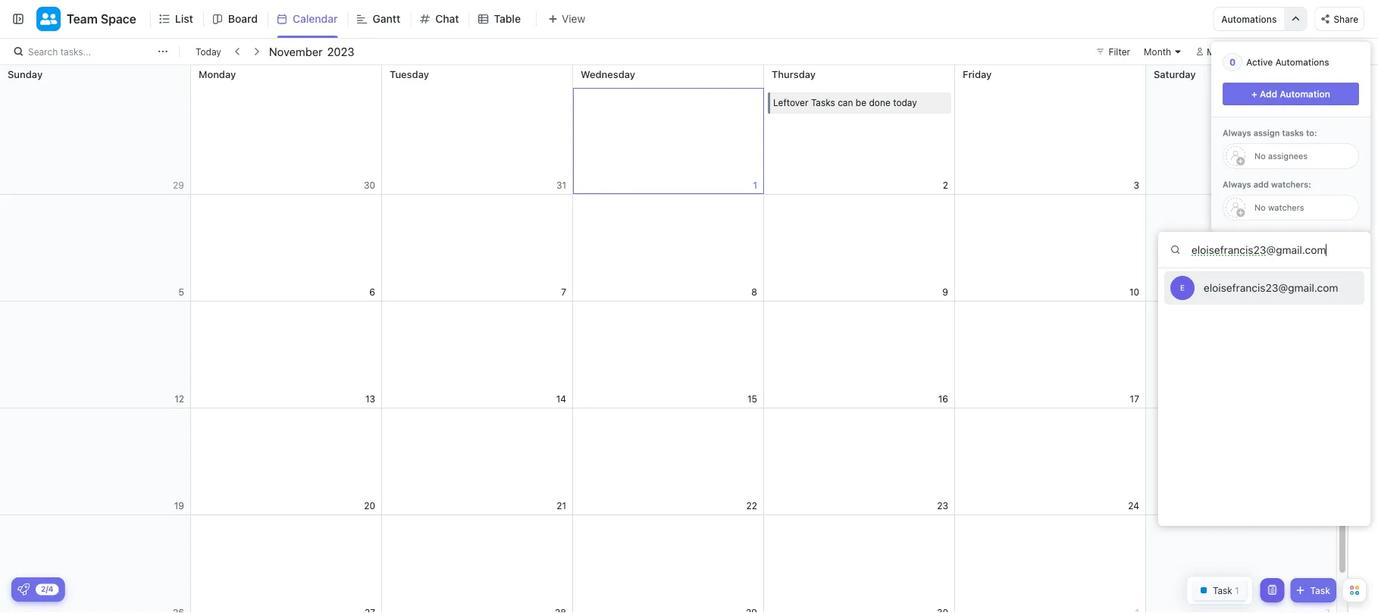 Task type: locate. For each thing, give the bounding box(es) containing it.
0
[[1230, 57, 1236, 67], [1358, 229, 1369, 235]]

Search... text field
[[1158, 232, 1371, 268]]

8
[[1358, 160, 1369, 166], [751, 287, 757, 298]]

0 vertical spatial 8
[[1358, 160, 1369, 166]]

no
[[1255, 203, 1266, 213]]

23
[[937, 501, 948, 511]]

no watchers button
[[1223, 195, 1359, 221]]

3 row from the top
[[0, 302, 1337, 409]]

team space
[[67, 12, 136, 26]]

1 always from the top
[[1223, 128, 1251, 138]]

3
[[1134, 180, 1139, 191]]

automations
[[1222, 14, 1277, 24], [1276, 57, 1329, 67]]

always assign tasks to:
[[1223, 128, 1317, 138]]

row
[[0, 65, 1337, 195], [0, 195, 1337, 302], [0, 302, 1337, 409], [0, 409, 1337, 515], [0, 515, 1337, 613]]

1 vertical spatial 8
[[751, 287, 757, 298]]

10
[[1129, 287, 1139, 298]]

1 vertical spatial 0
[[1358, 229, 1369, 235]]

always left assign
[[1223, 128, 1251, 138]]

0 for overdue
[[1358, 229, 1369, 235]]

watchers:
[[1271, 180, 1311, 190]]

can
[[838, 97, 853, 108]]

table link
[[494, 0, 527, 38]]

leftover
[[773, 97, 809, 108]]

21
[[557, 501, 566, 511]]

5
[[179, 287, 184, 298]]

assign
[[1254, 128, 1280, 138]]

automations up automation
[[1276, 57, 1329, 67]]

grid
[[0, 65, 1337, 613]]

9
[[943, 287, 948, 298]]

2 row from the top
[[0, 195, 1337, 302]]

12
[[174, 394, 184, 404]]

chat link
[[435, 0, 465, 38]]

share button
[[1315, 7, 1365, 31]]

wednesday
[[581, 68, 635, 80]]

19
[[174, 501, 184, 511]]

11
[[1322, 287, 1330, 298]]

0 vertical spatial automations
[[1222, 14, 1277, 24]]

saturday
[[1154, 68, 1196, 80]]

8 inside grid
[[751, 287, 757, 298]]

1 vertical spatial always
[[1223, 180, 1251, 190]]

board
[[228, 13, 258, 25]]

watchers
[[1268, 203, 1304, 213]]

0 horizontal spatial 8
[[751, 287, 757, 298]]

always left add
[[1223, 180, 1251, 190]]

me
[[1207, 46, 1220, 57]]

+
[[1252, 89, 1257, 99]]

0 horizontal spatial 0
[[1230, 57, 1236, 67]]

automations up the active
[[1222, 14, 1277, 24]]

0 vertical spatial 0
[[1230, 57, 1236, 67]]

always
[[1223, 128, 1251, 138], [1223, 180, 1251, 190]]

done
[[869, 97, 891, 108]]

13
[[365, 394, 375, 404]]

24
[[1128, 501, 1139, 511]]

row containing leftover tasks can be done today
[[0, 65, 1337, 195]]

0 vertical spatial always
[[1223, 128, 1251, 138]]

1 horizontal spatial 0
[[1358, 229, 1369, 235]]

task
[[1310, 585, 1330, 596]]

e
[[1180, 284, 1185, 292]]

add
[[1254, 180, 1269, 190]]

calendar link
[[293, 0, 344, 38]]

2 always from the top
[[1223, 180, 1251, 190]]

row containing 5
[[0, 195, 1337, 302]]

active
[[1246, 57, 1273, 67]]

16
[[938, 394, 948, 404]]

1 row from the top
[[0, 65, 1337, 195]]

no watchers
[[1255, 203, 1304, 213]]

automations inside "button"
[[1222, 14, 1277, 24]]

4 row from the top
[[0, 409, 1337, 515]]

grid containing sunday
[[0, 65, 1337, 613]]

2/4
[[41, 585, 53, 594]]



Task type: describe. For each thing, give the bounding box(es) containing it.
row containing 19
[[0, 409, 1337, 515]]

always for always add watchers:
[[1223, 180, 1251, 190]]

eloisefrancis23@gmail.com
[[1204, 282, 1338, 294]]

board link
[[228, 0, 264, 38]]

sunday
[[8, 68, 43, 80]]

0 for active automations
[[1230, 57, 1236, 67]]

2
[[943, 180, 948, 191]]

calendar
[[293, 13, 338, 25]]

gantt
[[373, 13, 400, 25]]

onboarding checklist button image
[[17, 584, 30, 596]]

chat
[[435, 13, 459, 25]]

14
[[556, 394, 566, 404]]

15
[[747, 394, 757, 404]]

search
[[28, 46, 58, 57]]

today
[[893, 97, 917, 108]]

7
[[561, 287, 566, 298]]

17
[[1130, 394, 1139, 404]]

row containing 12
[[0, 302, 1337, 409]]

22
[[746, 501, 757, 511]]

tuesday
[[390, 68, 429, 80]]

1
[[753, 180, 757, 191]]

6
[[369, 287, 375, 298]]

space
[[101, 12, 136, 26]]

leftover tasks can be done today
[[773, 97, 917, 108]]

friday
[[963, 68, 992, 80]]

monday
[[199, 68, 236, 80]]

1 horizontal spatial 8
[[1358, 160, 1369, 166]]

+ add automation
[[1252, 89, 1330, 99]]

thursday
[[772, 68, 816, 80]]

onboarding checklist button element
[[17, 584, 30, 596]]

always add watchers:
[[1223, 180, 1311, 190]]

active automations
[[1246, 57, 1329, 67]]

be
[[856, 97, 867, 108]]

tasks
[[1282, 128, 1304, 138]]

me button
[[1190, 42, 1226, 61]]

5 row from the top
[[0, 515, 1337, 613]]

always for always assign tasks to:
[[1223, 128, 1251, 138]]

20
[[364, 501, 375, 511]]

list
[[175, 13, 193, 25]]

today
[[196, 46, 221, 57]]

unscheduled
[[1358, 99, 1369, 160]]

add
[[1260, 89, 1277, 99]]

automations button
[[1214, 8, 1284, 30]]

table
[[494, 13, 521, 25]]

tasks
[[811, 97, 835, 108]]

gantt link
[[373, 0, 407, 38]]

to:
[[1306, 128, 1317, 138]]

1 vertical spatial automations
[[1276, 57, 1329, 67]]

overdue
[[1358, 189, 1369, 229]]

team space button
[[61, 2, 136, 36]]

Search tasks... text field
[[28, 41, 154, 62]]

team
[[67, 12, 98, 26]]

list link
[[175, 0, 199, 38]]

share
[[1334, 14, 1358, 24]]

search tasks...
[[28, 46, 91, 57]]

automation
[[1280, 89, 1330, 99]]

today button
[[193, 44, 224, 59]]

tasks...
[[60, 46, 91, 57]]



Task type: vqa. For each thing, say whether or not it's contained in the screenshot.
2
yes



